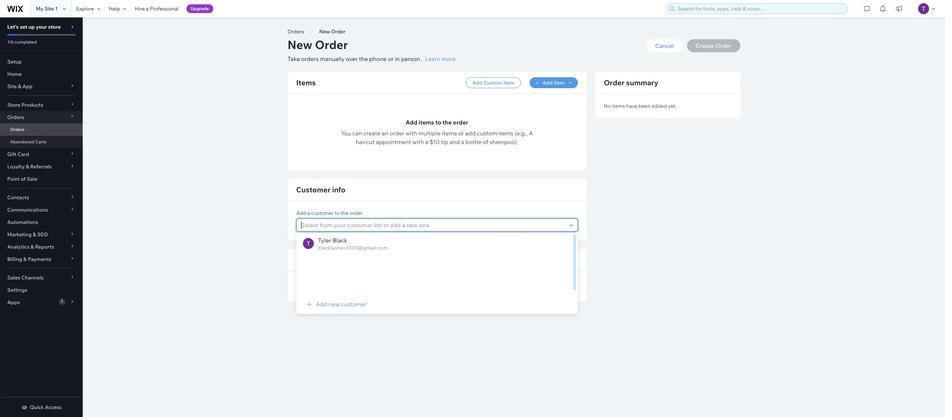 Task type: describe. For each thing, give the bounding box(es) containing it.
upgrade button
[[186, 4, 213, 13]]

items
[[296, 78, 316, 87]]

1 horizontal spatial site
[[45, 5, 54, 12]]

access
[[45, 404, 62, 411]]

more
[[442, 55, 456, 62]]

order summary
[[604, 78, 659, 87]]

point of sale
[[7, 176, 37, 182]]

tip
[[441, 138, 449, 146]]

hire a professional
[[135, 5, 179, 12]]

home
[[7, 71, 22, 77]]

discounts and shipping
[[296, 255, 378, 264]]

customer for a
[[311, 210, 334, 216]]

& for site
[[18, 83, 21, 90]]

summary
[[627, 78, 659, 87]]

carts
[[35, 139, 46, 144]]

1 horizontal spatial order
[[390, 130, 405, 137]]

contacts
[[7, 194, 29, 201]]

site & app
[[7, 83, 33, 90]]

sales channels
[[7, 274, 44, 281]]

a down customer
[[307, 210, 310, 216]]

the inside the add items to the order you can create an order with multiple items or add custom items (e.g., a haircut appointment with a $10 tip and a bottle of shampoo).
[[443, 119, 452, 126]]

0 vertical spatial 1
[[55, 5, 58, 12]]

2 — from the top
[[572, 289, 578, 297]]

apps
[[7, 299, 20, 306]]

appointment
[[376, 138, 411, 146]]

billing
[[7, 256, 22, 262]]

setup link
[[0, 56, 83, 68]]

channels
[[21, 274, 44, 281]]

my site 1
[[36, 5, 58, 12]]

new
[[329, 301, 340, 308]]

0 vertical spatial with
[[406, 130, 417, 137]]

gift
[[7, 151, 16, 158]]

phone
[[370, 55, 387, 62]]

tyler
[[318, 237, 332, 244]]

store products
[[7, 102, 43, 108]]

of inside sidebar element
[[21, 176, 26, 182]]

orders for the orders link at the top left
[[10, 127, 25, 132]]

point of sale link
[[0, 173, 83, 185]]

added
[[652, 103, 667, 109]]

order for new order
[[331, 28, 346, 35]]

sales
[[7, 274, 20, 281]]

1 item from the left
[[504, 80, 515, 86]]

settings
[[7, 287, 27, 293]]

multiple
[[419, 130, 441, 137]]

add item
[[543, 80, 565, 86]]

and inside the add items to the order you can create an order with multiple items or add custom items (e.g., a haircut appointment with a $10 tip and a bottle of shampoo).
[[450, 138, 460, 146]]

can
[[353, 130, 362, 137]]

& for marketing
[[33, 231, 36, 238]]

products
[[21, 102, 43, 108]]

payments
[[28, 256, 52, 262]]

up
[[28, 24, 35, 30]]

add for custom
[[473, 80, 483, 86]]

abandoned
[[10, 139, 34, 144]]

create
[[364, 130, 381, 137]]

marketing & seo button
[[0, 228, 83, 241]]

in
[[395, 55, 400, 62]]

quick access
[[30, 404, 62, 411]]

the inside the new order take orders manually over the phone or in person. learn more
[[359, 55, 368, 62]]

a left $10
[[425, 138, 429, 146]]

1 — from the top
[[572, 276, 578, 284]]

customer info
[[296, 185, 346, 194]]

custom
[[477, 130, 497, 137]]

1/6 completed
[[7, 39, 37, 45]]

& for analytics
[[31, 244, 34, 250]]

or inside the add items to the order you can create an order with multiple items or add custom items (e.g., a haircut appointment with a $10 tip and a bottle of shampoo).
[[458, 130, 464, 137]]

site & app button
[[0, 80, 83, 93]]

add for a
[[296, 210, 306, 216]]

customer for new
[[341, 301, 367, 308]]

new for new order
[[320, 28, 330, 35]]

billing & payments
[[7, 256, 52, 262]]

contacts button
[[0, 191, 83, 204]]

communications button
[[0, 204, 83, 216]]

of inside the add items to the order you can create an order with multiple items or add custom items (e.g., a haircut appointment with a $10 tip and a bottle of shampoo).
[[483, 138, 489, 146]]

gift card button
[[0, 148, 83, 160]]

shipping
[[348, 255, 378, 264]]

you
[[341, 130, 351, 137]]

add
[[465, 130, 476, 137]]

abandoned carts link
[[0, 136, 83, 148]]

shampoo).
[[490, 138, 519, 146]]

app
[[22, 83, 33, 90]]

new order
[[320, 28, 346, 35]]

settings link
[[0, 284, 83, 296]]

orders for orders popup button
[[7, 114, 24, 121]]

hire
[[135, 5, 145, 12]]

no
[[604, 103, 611, 109]]

sale
[[27, 176, 37, 182]]

to inside the add items to the order you can create an order with multiple items or add custom items (e.g., a haircut appointment with a $10 tip and a bottle of shampoo).
[[436, 119, 441, 126]]

quick
[[30, 404, 44, 411]]

blacklashes1000@gmail.com
[[318, 245, 388, 251]]

items up multiple
[[419, 119, 434, 126]]

Search for tools, apps, help & more... field
[[676, 4, 846, 14]]

referrals
[[30, 163, 52, 170]]

Select from your customer list or add a new one field
[[299, 219, 568, 231]]

add new customer button
[[305, 300, 367, 309]]

store
[[7, 102, 20, 108]]

& for loyalty
[[26, 163, 29, 170]]

new order button
[[316, 26, 349, 37]]



Task type: vqa. For each thing, say whether or not it's contained in the screenshot.
the leftmost customer
yes



Task type: locate. For each thing, give the bounding box(es) containing it.
& left seo
[[33, 231, 36, 238]]

items up shampoo).
[[499, 130, 514, 137]]

and right tip
[[450, 138, 460, 146]]

analytics
[[7, 244, 29, 250]]

order inside button
[[331, 28, 346, 35]]

to down info
[[335, 210, 340, 216]]

add new customer
[[316, 301, 367, 308]]

automations
[[7, 219, 38, 225]]

and
[[450, 138, 460, 146], [333, 255, 346, 264]]

0 vertical spatial or
[[388, 55, 394, 62]]

the right 'over' at the top left of page
[[359, 55, 368, 62]]

0 horizontal spatial the
[[341, 210, 349, 216]]

with down multiple
[[413, 138, 424, 146]]

1 vertical spatial —
[[572, 289, 578, 297]]

1 vertical spatial or
[[458, 130, 464, 137]]

a left bottle
[[461, 138, 465, 146]]

& inside the site & app 'dropdown button'
[[18, 83, 21, 90]]

1 vertical spatial of
[[21, 176, 26, 182]]

been
[[639, 103, 651, 109]]

customer down customer info
[[311, 210, 334, 216]]

2 vertical spatial orders
[[10, 127, 25, 132]]

abandoned carts
[[10, 139, 46, 144]]

site right my at the left top
[[45, 5, 54, 12]]

person.
[[401, 55, 422, 62]]

& inside analytics & reports popup button
[[31, 244, 34, 250]]

1 right my at the left top
[[55, 5, 58, 12]]

billing & payments button
[[0, 253, 83, 265]]

order inside the new order take orders manually over the phone or in person. learn more
[[315, 37, 348, 52]]

manually
[[320, 55, 345, 62]]

& inside the billing & payments dropdown button
[[23, 256, 27, 262]]

black
[[333, 237, 348, 244]]

quick access button
[[21, 404, 62, 411]]

analytics & reports button
[[0, 241, 83, 253]]

haircut
[[356, 138, 375, 146]]

0 horizontal spatial or
[[388, 55, 394, 62]]

order down new order button
[[315, 37, 348, 52]]

1 horizontal spatial 1
[[61, 299, 63, 304]]

$10
[[430, 138, 440, 146]]

0 horizontal spatial of
[[21, 176, 26, 182]]

2 vertical spatial order
[[604, 78, 625, 87]]

0 horizontal spatial site
[[7, 83, 17, 90]]

of left sale
[[21, 176, 26, 182]]

add custom item button
[[466, 77, 521, 88]]

of
[[483, 138, 489, 146], [21, 176, 26, 182]]

1 horizontal spatial to
[[436, 119, 441, 126]]

new up the "manually"
[[320, 28, 330, 35]]

customer right new
[[341, 301, 367, 308]]

set
[[20, 24, 27, 30]]

setup
[[7, 58, 22, 65]]

2 vertical spatial the
[[341, 210, 349, 216]]

1 vertical spatial site
[[7, 83, 17, 90]]

0 vertical spatial customer
[[311, 210, 334, 216]]

info
[[332, 185, 346, 194]]

the up tip
[[443, 119, 452, 126]]

cancel
[[656, 42, 674, 49]]

to up multiple
[[436, 119, 441, 126]]

new order take orders manually over the phone or in person. learn more
[[288, 37, 456, 62]]

order for new order take orders manually over the phone or in person. learn more
[[315, 37, 348, 52]]

a
[[146, 5, 149, 12], [425, 138, 429, 146], [461, 138, 465, 146], [307, 210, 310, 216]]

1 inside sidebar element
[[61, 299, 63, 304]]

& right the billing
[[23, 256, 27, 262]]

0 vertical spatial new
[[320, 28, 330, 35]]

professional
[[150, 5, 179, 12]]

0 horizontal spatial 1
[[55, 5, 58, 12]]

0 vertical spatial order
[[453, 119, 469, 126]]

1 vertical spatial order
[[315, 37, 348, 52]]

store
[[48, 24, 61, 30]]

sales channels button
[[0, 272, 83, 284]]

1 vertical spatial with
[[413, 138, 424, 146]]

orders
[[288, 28, 304, 35], [7, 114, 24, 121], [10, 127, 25, 132]]

hire a professional link
[[131, 0, 183, 17]]

order up appointment
[[390, 130, 405, 137]]

1 vertical spatial customer
[[341, 301, 367, 308]]

order
[[453, 119, 469, 126], [390, 130, 405, 137], [350, 210, 363, 216]]

(e.g.,
[[515, 130, 528, 137]]

0 vertical spatial and
[[450, 138, 460, 146]]

new for new order take orders manually over the phone or in person. learn more
[[288, 37, 313, 52]]

0 vertical spatial —
[[572, 276, 578, 284]]

orders link
[[0, 123, 83, 136]]

or inside the new order take orders manually over the phone or in person. learn more
[[388, 55, 394, 62]]

add inside the add items to the order you can create an order with multiple items or add custom items (e.g., a haircut appointment with a $10 tip and a bottle of shampoo).
[[406, 119, 418, 126]]

1 vertical spatial and
[[333, 255, 346, 264]]

0 vertical spatial the
[[359, 55, 368, 62]]

orders up take
[[288, 28, 304, 35]]

orders button
[[0, 111, 83, 123]]

orders down store
[[7, 114, 24, 121]]

your
[[36, 24, 47, 30]]

0 horizontal spatial customer
[[311, 210, 334, 216]]

1 horizontal spatial customer
[[341, 301, 367, 308]]

or left 'add'
[[458, 130, 464, 137]]

items right no
[[612, 103, 625, 109]]

add for items
[[406, 119, 418, 126]]

orders inside button
[[288, 28, 304, 35]]

new inside button
[[320, 28, 330, 35]]

orders up abandoned
[[10, 127, 25, 132]]

loyalty
[[7, 163, 25, 170]]

card
[[18, 151, 29, 158]]

site inside 'dropdown button'
[[7, 83, 17, 90]]

completed
[[15, 39, 37, 45]]

add a customer to the order
[[296, 210, 363, 216]]

2 item from the left
[[554, 80, 565, 86]]

1 down settings link
[[61, 299, 63, 304]]

order up no
[[604, 78, 625, 87]]

orders for orders button
[[288, 28, 304, 35]]

let's
[[7, 24, 19, 30]]

1/6
[[7, 39, 14, 45]]

0 vertical spatial to
[[436, 119, 441, 126]]

0 horizontal spatial order
[[350, 210, 363, 216]]

customer
[[296, 185, 331, 194]]

gift card
[[7, 151, 29, 158]]

order up the "manually"
[[331, 28, 346, 35]]

items up tip
[[442, 130, 457, 137]]

1 horizontal spatial or
[[458, 130, 464, 137]]

0 horizontal spatial and
[[333, 255, 346, 264]]

0 horizontal spatial to
[[335, 210, 340, 216]]

add custom item
[[473, 80, 515, 86]]

marketing & seo
[[7, 231, 48, 238]]

2 vertical spatial order
[[350, 210, 363, 216]]

order
[[331, 28, 346, 35], [315, 37, 348, 52], [604, 78, 625, 87]]

& left reports at the left
[[31, 244, 34, 250]]

the down info
[[341, 210, 349, 216]]

communications
[[7, 207, 48, 213]]

2 horizontal spatial order
[[453, 119, 469, 126]]

& for billing
[[23, 256, 27, 262]]

of down custom
[[483, 138, 489, 146]]

point
[[7, 176, 20, 182]]

2 horizontal spatial the
[[443, 119, 452, 126]]

new down orders button
[[288, 37, 313, 52]]

orders inside popup button
[[7, 114, 24, 121]]

add for new
[[316, 301, 327, 308]]

& inside marketing & seo popup button
[[33, 231, 36, 238]]

new
[[320, 28, 330, 35], [288, 37, 313, 52]]

item
[[504, 80, 515, 86], [554, 80, 565, 86]]

custom
[[484, 80, 503, 86]]

help
[[109, 5, 120, 12]]

1 horizontal spatial the
[[359, 55, 368, 62]]

1 vertical spatial order
[[390, 130, 405, 137]]

site down home
[[7, 83, 17, 90]]

0 vertical spatial order
[[331, 28, 346, 35]]

1 vertical spatial to
[[335, 210, 340, 216]]

analytics & reports
[[7, 244, 54, 250]]

sidebar element
[[0, 17, 83, 417]]

with left multiple
[[406, 130, 417, 137]]

store products button
[[0, 99, 83, 111]]

& inside loyalty & referrals dropdown button
[[26, 163, 29, 170]]

bottle
[[466, 138, 482, 146]]

0 vertical spatial of
[[483, 138, 489, 146]]

explore
[[76, 5, 94, 12]]

0 vertical spatial orders
[[288, 28, 304, 35]]

orders button
[[284, 26, 308, 37]]

& left app
[[18, 83, 21, 90]]

let's set up your store
[[7, 24, 61, 30]]

loyalty & referrals button
[[0, 160, 83, 173]]

0 horizontal spatial new
[[288, 37, 313, 52]]

a right hire on the left of page
[[146, 5, 149, 12]]

customer inside add new customer button
[[341, 301, 367, 308]]

or left in
[[388, 55, 394, 62]]

& right loyalty
[[26, 163, 29, 170]]

tyler black image
[[303, 238, 314, 249]]

1 vertical spatial 1
[[61, 299, 63, 304]]

my
[[36, 5, 43, 12]]

customer
[[311, 210, 334, 216], [341, 301, 367, 308]]

1 horizontal spatial and
[[450, 138, 460, 146]]

and down blacklashes1000@gmail.com
[[333, 255, 346, 264]]

0 horizontal spatial item
[[504, 80, 515, 86]]

1 horizontal spatial item
[[554, 80, 565, 86]]

0 vertical spatial site
[[45, 5, 54, 12]]

cancel button
[[647, 39, 683, 52]]

1 horizontal spatial new
[[320, 28, 330, 35]]

add item button
[[530, 77, 578, 88]]

a
[[529, 130, 533, 137]]

items
[[612, 103, 625, 109], [419, 119, 434, 126], [442, 130, 457, 137], [499, 130, 514, 137]]

add for item
[[543, 80, 553, 86]]

order up 'add'
[[453, 119, 469, 126]]

&
[[18, 83, 21, 90], [26, 163, 29, 170], [33, 231, 36, 238], [31, 244, 34, 250], [23, 256, 27, 262]]

take
[[288, 55, 300, 62]]

1 vertical spatial the
[[443, 119, 452, 126]]

order up tyler black blacklashes1000@gmail.com
[[350, 210, 363, 216]]

1 horizontal spatial of
[[483, 138, 489, 146]]

orders
[[301, 55, 319, 62]]

new inside the new order take orders manually over the phone or in person. learn more
[[288, 37, 313, 52]]

1 vertical spatial new
[[288, 37, 313, 52]]

site
[[45, 5, 54, 12], [7, 83, 17, 90]]

1 vertical spatial orders
[[7, 114, 24, 121]]

reports
[[35, 244, 54, 250]]



